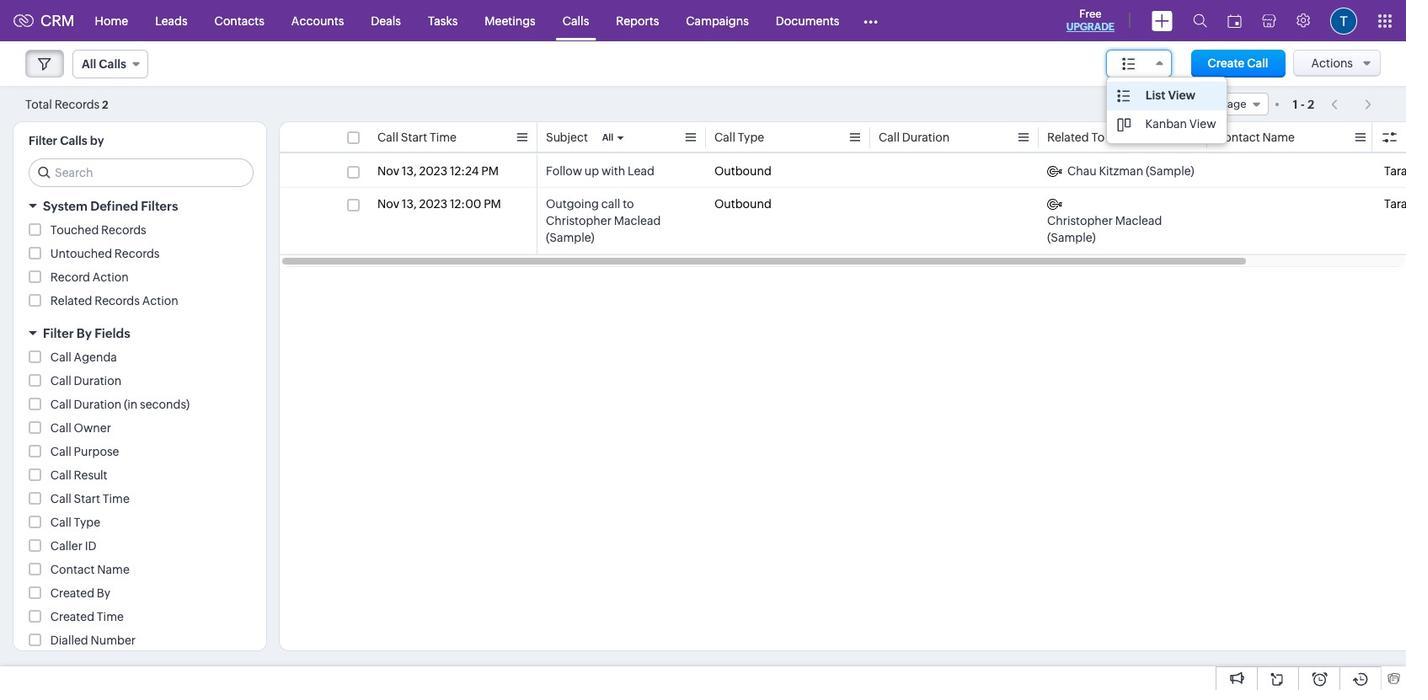 Task type: locate. For each thing, give the bounding box(es) containing it.
records
[[54, 97, 100, 111], [1158, 98, 1200, 110], [101, 223, 146, 237], [114, 247, 160, 260], [95, 294, 140, 308]]

2 vertical spatial calls
[[60, 134, 87, 147]]

by up call agenda
[[77, 326, 92, 340]]

create menu element
[[1142, 0, 1183, 41]]

0 horizontal spatial all
[[82, 57, 96, 71]]

outgoing
[[546, 197, 599, 211]]

records down defined at left top
[[101, 223, 146, 237]]

1 horizontal spatial contact
[[1216, 131, 1260, 144]]

deals
[[371, 14, 401, 27]]

1 vertical spatial name
[[97, 563, 130, 576]]

all inside field
[[82, 57, 96, 71]]

nov down nov 13, 2023 12:24 pm
[[378, 197, 399, 211]]

pm right 12:24
[[481, 164, 499, 178]]

(sample) down outgoing
[[546, 231, 595, 244]]

1 maclead from the left
[[614, 214, 661, 228]]

calls left reports link
[[563, 14, 589, 27]]

0 horizontal spatial 2
[[102, 98, 108, 111]]

name up created by
[[97, 563, 130, 576]]

contact
[[1216, 131, 1260, 144], [50, 563, 95, 576]]

1 vertical spatial start
[[74, 492, 100, 506]]

1 horizontal spatial name
[[1263, 131, 1295, 144]]

0 vertical spatial view
[[1168, 88, 1196, 102]]

created by
[[50, 587, 110, 600]]

0 vertical spatial pm
[[481, 164, 499, 178]]

created
[[50, 587, 94, 600], [50, 610, 94, 624]]

1 vertical spatial view
[[1190, 117, 1217, 131]]

untouched
[[50, 247, 112, 260]]

0 horizontal spatial name
[[97, 563, 130, 576]]

None field
[[1106, 50, 1172, 78]]

view inside option
[[1190, 117, 1217, 131]]

tasks
[[428, 14, 458, 27]]

size image
[[1122, 56, 1136, 72], [1117, 88, 1131, 104], [1117, 117, 1131, 132]]

row group
[[280, 155, 1407, 255]]

all calls
[[82, 57, 126, 71]]

created time
[[50, 610, 124, 624]]

1 christopher from the left
[[546, 214, 612, 228]]

2023 left 12:00
[[419, 197, 448, 211]]

contact name down page
[[1216, 131, 1295, 144]]

by inside dropdown button
[[77, 326, 92, 340]]

start
[[401, 131, 427, 144], [74, 492, 100, 506]]

0 vertical spatial related
[[1048, 131, 1089, 144]]

2 13, from the top
[[402, 197, 417, 211]]

1 horizontal spatial by
[[97, 587, 110, 600]]

13, for nov 13, 2023 12:00 pm
[[402, 197, 417, 211]]

search element
[[1183, 0, 1218, 41]]

all up 'total records 2'
[[82, 57, 96, 71]]

call purpose
[[50, 445, 119, 458]]

0 horizontal spatial call duration
[[50, 374, 121, 388]]

1 horizontal spatial (sample)
[[1048, 231, 1096, 244]]

0 horizontal spatial type
[[74, 516, 100, 529]]

2 up by
[[102, 98, 108, 111]]

0 vertical spatial call duration
[[879, 131, 950, 144]]

filter up call agenda
[[43, 326, 74, 340]]

filter by fields button
[[13, 319, 266, 348]]

records up filter calls by
[[54, 97, 100, 111]]

filter
[[29, 134, 57, 147], [43, 326, 74, 340]]

1 vertical spatial size image
[[1117, 88, 1131, 104]]

0 horizontal spatial christopher
[[546, 214, 612, 228]]

kitzman
[[1099, 164, 1144, 178]]

call owner
[[50, 421, 111, 435]]

upgrade
[[1067, 21, 1115, 33]]

1 vertical spatial type
[[74, 516, 100, 529]]

pm
[[481, 164, 499, 178], [484, 197, 501, 211]]

0 horizontal spatial contact
[[50, 563, 95, 576]]

create
[[1208, 56, 1245, 70]]

maclead inside outgoing call to christopher maclead (sample)
[[614, 214, 661, 228]]

size image right the to
[[1117, 117, 1131, 132]]

1 vertical spatial 2023
[[419, 197, 448, 211]]

calendar image
[[1228, 14, 1242, 27]]

0 vertical spatial created
[[50, 587, 94, 600]]

1 created from the top
[[50, 587, 94, 600]]

0 vertical spatial nov
[[378, 164, 399, 178]]

0 vertical spatial calls
[[563, 14, 589, 27]]

contact name
[[1216, 131, 1295, 144], [50, 563, 130, 576]]

1 horizontal spatial calls
[[99, 57, 126, 71]]

1 horizontal spatial related
[[1048, 131, 1089, 144]]

nov up nov 13, 2023 12:00 pm at the left top
[[378, 164, 399, 178]]

1 vertical spatial by
[[97, 587, 110, 600]]

list box containing list view
[[1107, 78, 1227, 143]]

(sample) inside christopher maclead (sample)
[[1048, 231, 1096, 244]]

pm for nov 13, 2023 12:00 pm
[[484, 197, 501, 211]]

2023 left 12:24
[[419, 164, 448, 178]]

view right "list"
[[1168, 88, 1196, 102]]

created up created time
[[50, 587, 94, 600]]

2 christopher from the left
[[1048, 214, 1113, 228]]

0 horizontal spatial by
[[77, 326, 92, 340]]

1 vertical spatial nov
[[378, 197, 399, 211]]

created for created by
[[50, 587, 94, 600]]

nov
[[378, 164, 399, 178], [378, 197, 399, 211]]

1 13, from the top
[[402, 164, 417, 178]]

start up nov 13, 2023 12:24 pm
[[401, 131, 427, 144]]

related left the to
[[1048, 131, 1089, 144]]

calls for all calls
[[99, 57, 126, 71]]

filter down total
[[29, 134, 57, 147]]

1 vertical spatial filter
[[43, 326, 74, 340]]

create menu image
[[1152, 11, 1173, 31]]

time down result
[[103, 492, 130, 506]]

0 vertical spatial duration
[[902, 131, 950, 144]]

christopher maclead (sample) link
[[1048, 196, 1199, 246]]

search image
[[1193, 13, 1208, 28]]

list box
[[1107, 78, 1227, 143]]

size image left 50
[[1117, 88, 1131, 104]]

calls down home link
[[99, 57, 126, 71]]

Other Modules field
[[853, 7, 889, 34]]

duration
[[902, 131, 950, 144], [74, 374, 121, 388], [74, 398, 121, 411]]

follow up with lead
[[546, 164, 655, 178]]

1 vertical spatial related
[[50, 294, 92, 308]]

1 horizontal spatial start
[[401, 131, 427, 144]]

(sample)
[[1146, 164, 1195, 178], [546, 231, 595, 244], [1048, 231, 1096, 244]]

view for kanban view
[[1190, 117, 1217, 131]]

per
[[1202, 98, 1219, 110]]

caller
[[50, 539, 82, 553]]

2 horizontal spatial (sample)
[[1146, 164, 1195, 178]]

1 horizontal spatial maclead
[[1116, 214, 1162, 228]]

1 vertical spatial time
[[103, 492, 130, 506]]

2 tara from the top
[[1385, 197, 1407, 211]]

view inside option
[[1168, 88, 1196, 102]]

touched records
[[50, 223, 146, 237]]

all
[[82, 57, 96, 71], [602, 132, 614, 142]]

tara for christopher maclead (sample)
[[1385, 197, 1407, 211]]

profile element
[[1321, 0, 1368, 41]]

0 horizontal spatial action
[[92, 271, 129, 284]]

2 nov from the top
[[378, 197, 399, 211]]

0 horizontal spatial (sample)
[[546, 231, 595, 244]]

2 for total records 2
[[102, 98, 108, 111]]

calls
[[563, 14, 589, 27], [99, 57, 126, 71], [60, 134, 87, 147]]

0 horizontal spatial call type
[[50, 516, 100, 529]]

records up kanban view
[[1158, 98, 1200, 110]]

action up related records action
[[92, 271, 129, 284]]

0 vertical spatial 2023
[[419, 164, 448, 178]]

up
[[585, 164, 599, 178]]

size image for list view
[[1117, 88, 1131, 104]]

call
[[1247, 56, 1269, 70], [378, 131, 399, 144], [715, 131, 736, 144], [879, 131, 900, 144], [1385, 131, 1406, 144], [50, 351, 71, 364], [50, 374, 71, 388], [50, 398, 71, 411], [50, 421, 71, 435], [50, 445, 71, 458], [50, 469, 71, 482], [50, 492, 71, 506], [50, 516, 71, 529]]

filter inside filter by fields dropdown button
[[43, 326, 74, 340]]

0 vertical spatial filter
[[29, 134, 57, 147]]

13, up nov 13, 2023 12:00 pm at the left top
[[402, 164, 417, 178]]

caller id
[[50, 539, 97, 553]]

2 inside 'total records 2'
[[102, 98, 108, 111]]

maclead down to on the top left
[[614, 214, 661, 228]]

2 2023 from the top
[[419, 197, 448, 211]]

1 vertical spatial tara
[[1385, 197, 1407, 211]]

1 vertical spatial calls
[[99, 57, 126, 71]]

1 tara from the top
[[1385, 164, 1407, 178]]

all up with
[[602, 132, 614, 142]]

name
[[1263, 131, 1295, 144], [97, 563, 130, 576]]

1 horizontal spatial contact name
[[1216, 131, 1295, 144]]

1 horizontal spatial call duration
[[879, 131, 950, 144]]

accounts link
[[278, 0, 358, 41]]

(sample) down chau
[[1048, 231, 1096, 244]]

0 vertical spatial contact name
[[1216, 131, 1295, 144]]

13, down nov 13, 2023 12:24 pm
[[402, 197, 417, 211]]

dialled
[[50, 634, 88, 647]]

2 created from the top
[[50, 610, 94, 624]]

0 vertical spatial outbound
[[715, 164, 772, 178]]

related for related to
[[1048, 131, 1089, 144]]

0 horizontal spatial maclead
[[614, 214, 661, 228]]

call start time up nov 13, 2023 12:24 pm
[[378, 131, 457, 144]]

1 nov from the top
[[378, 164, 399, 178]]

1
[[1293, 97, 1298, 111]]

2 right -
[[1308, 97, 1315, 111]]

documents
[[776, 14, 840, 27]]

documents link
[[763, 0, 853, 41]]

maclead down chau kitzman (sample)
[[1116, 214, 1162, 228]]

type
[[738, 131, 765, 144], [74, 516, 100, 529]]

2 for 1 - 2
[[1308, 97, 1315, 111]]

0 horizontal spatial related
[[50, 294, 92, 308]]

leads link
[[142, 0, 201, 41]]

1 horizontal spatial call type
[[715, 131, 765, 144]]

1 horizontal spatial all
[[602, 132, 614, 142]]

2023
[[419, 164, 448, 178], [419, 197, 448, 211]]

1 vertical spatial call start time
[[50, 492, 130, 506]]

0 vertical spatial name
[[1263, 131, 1295, 144]]

size image inside list view option
[[1117, 88, 1131, 104]]

1 vertical spatial outbound
[[715, 197, 772, 211]]

call type
[[715, 131, 765, 144], [50, 516, 100, 529]]

call start time down result
[[50, 492, 130, 506]]

related down the record
[[50, 294, 92, 308]]

tasks link
[[415, 0, 471, 41]]

size image inside kanban view option
[[1117, 117, 1131, 132]]

time
[[430, 131, 457, 144], [103, 492, 130, 506], [97, 610, 124, 624]]

0 horizontal spatial calls
[[60, 134, 87, 147]]

2 vertical spatial duration
[[74, 398, 121, 411]]

1 vertical spatial contact name
[[50, 563, 130, 576]]

size image up list view option
[[1122, 56, 1136, 72]]

time up nov 13, 2023 12:24 pm
[[430, 131, 457, 144]]

tara
[[1385, 164, 1407, 178], [1385, 197, 1407, 211]]

outbound for follow up with lead
[[715, 164, 772, 178]]

records down the "touched records"
[[114, 247, 160, 260]]

1 vertical spatial 13,
[[402, 197, 417, 211]]

to
[[623, 197, 634, 211]]

0 vertical spatial call start time
[[378, 131, 457, 144]]

by up created time
[[97, 587, 110, 600]]

by for created
[[97, 587, 110, 600]]

0 horizontal spatial call start time
[[50, 492, 130, 506]]

free upgrade
[[1067, 8, 1115, 33]]

profile image
[[1331, 7, 1358, 34]]

outbound
[[715, 164, 772, 178], [715, 197, 772, 211]]

name down 1
[[1263, 131, 1295, 144]]

1 vertical spatial created
[[50, 610, 94, 624]]

created up dialled
[[50, 610, 94, 624]]

christopher down outgoing
[[546, 214, 612, 228]]

2 horizontal spatial calls
[[563, 14, 589, 27]]

calls inside calls link
[[563, 14, 589, 27]]

filter for filter by fields
[[43, 326, 74, 340]]

0 vertical spatial by
[[77, 326, 92, 340]]

1 horizontal spatial christopher
[[1048, 214, 1113, 228]]

related
[[1048, 131, 1089, 144], [50, 294, 92, 308]]

pm right 12:00
[[484, 197, 501, 211]]

(sample) inside outgoing call to christopher maclead (sample)
[[546, 231, 595, 244]]

nov 13, 2023 12:00 pm
[[378, 197, 501, 211]]

agenda
[[74, 351, 117, 364]]

1 2023 from the top
[[419, 164, 448, 178]]

call duration
[[879, 131, 950, 144], [50, 374, 121, 388]]

nov 13, 2023 12:24 pm
[[378, 164, 499, 178]]

2 outbound from the top
[[715, 197, 772, 211]]

contact down page
[[1216, 131, 1260, 144]]

1 horizontal spatial action
[[142, 294, 178, 308]]

view
[[1168, 88, 1196, 102], [1190, 117, 1217, 131]]

records for 50
[[1158, 98, 1200, 110]]

outbound for outgoing call to christopher maclead (sample)
[[715, 197, 772, 211]]

1 vertical spatial pm
[[484, 197, 501, 211]]

2 vertical spatial size image
[[1117, 117, 1131, 132]]

0 vertical spatial action
[[92, 271, 129, 284]]

contact down caller id
[[50, 563, 95, 576]]

view down 50 records per page field
[[1190, 117, 1217, 131]]

calls inside "all calls" field
[[99, 57, 126, 71]]

1 vertical spatial duration
[[74, 374, 121, 388]]

calls left by
[[60, 134, 87, 147]]

(sample) for chau kitzman (sample)
[[1146, 164, 1195, 178]]

0 vertical spatial tara
[[1385, 164, 1407, 178]]

1 horizontal spatial call start time
[[378, 131, 457, 144]]

start down result
[[74, 492, 100, 506]]

(sample) down kanban view option
[[1146, 164, 1195, 178]]

related to
[[1048, 131, 1105, 144]]

records up fields
[[95, 294, 140, 308]]

0 vertical spatial all
[[82, 57, 96, 71]]

time up number
[[97, 610, 124, 624]]

1 horizontal spatial 2
[[1308, 97, 1315, 111]]

contact name down the id
[[50, 563, 130, 576]]

leads
[[155, 14, 188, 27]]

christopher inside christopher maclead (sample)
[[1048, 214, 1113, 228]]

2 maclead from the left
[[1116, 214, 1162, 228]]

1 outbound from the top
[[715, 164, 772, 178]]

action up filter by fields dropdown button
[[142, 294, 178, 308]]

christopher inside outgoing call to christopher maclead (sample)
[[546, 214, 612, 228]]

touched
[[50, 223, 99, 237]]

call start time
[[378, 131, 457, 144], [50, 492, 130, 506]]

0 vertical spatial type
[[738, 131, 765, 144]]

records inside field
[[1158, 98, 1200, 110]]

0 vertical spatial 13,
[[402, 164, 417, 178]]

1 vertical spatial all
[[602, 132, 614, 142]]

navigation
[[1323, 92, 1381, 116]]

christopher down chau
[[1048, 214, 1113, 228]]

records for related
[[95, 294, 140, 308]]



Task type: describe. For each thing, give the bounding box(es) containing it.
0 vertical spatial call type
[[715, 131, 765, 144]]

call duration (in seconds)
[[50, 398, 190, 411]]

call
[[601, 197, 620, 211]]

kanban view
[[1146, 117, 1217, 131]]

contacts
[[215, 14, 264, 27]]

1 vertical spatial call type
[[50, 516, 100, 529]]

system
[[43, 199, 88, 213]]

purpose
[[74, 445, 119, 458]]

calls for filter calls by
[[60, 134, 87, 147]]

meetings link
[[471, 0, 549, 41]]

maclead inside christopher maclead (sample)
[[1116, 214, 1162, 228]]

seconds)
[[140, 398, 190, 411]]

reports
[[616, 14, 659, 27]]

chau kitzman (sample)
[[1068, 164, 1195, 178]]

record
[[50, 271, 90, 284]]

row group containing nov 13, 2023 12:24 pm
[[280, 155, 1407, 255]]

records for touched
[[101, 223, 146, 237]]

0 horizontal spatial contact name
[[50, 563, 130, 576]]

nov for nov 13, 2023 12:00 pm
[[378, 197, 399, 211]]

0 vertical spatial time
[[430, 131, 457, 144]]

number
[[91, 634, 136, 647]]

(in
[[124, 398, 138, 411]]

subject
[[546, 131, 588, 144]]

home link
[[81, 0, 142, 41]]

1 vertical spatial action
[[142, 294, 178, 308]]

2 vertical spatial time
[[97, 610, 124, 624]]

all for all calls
[[82, 57, 96, 71]]

outgoing call to christopher maclead (sample) link
[[546, 196, 698, 246]]

All Calls field
[[72, 50, 148, 78]]

1 horizontal spatial type
[[738, 131, 765, 144]]

id
[[85, 539, 97, 553]]

1 vertical spatial call duration
[[50, 374, 121, 388]]

accounts
[[291, 14, 344, 27]]

call 
[[1385, 131, 1407, 144]]

campaigns
[[686, 14, 749, 27]]

nov for nov 13, 2023 12:24 pm
[[378, 164, 399, 178]]

12:00
[[450, 197, 482, 211]]

by
[[90, 134, 104, 147]]

reports link
[[603, 0, 673, 41]]

all for all
[[602, 132, 614, 142]]

50 records per page
[[1142, 98, 1247, 110]]

free
[[1080, 8, 1102, 20]]

50
[[1142, 98, 1156, 110]]

call agenda
[[50, 351, 117, 364]]

with
[[602, 164, 625, 178]]

defined
[[90, 199, 138, 213]]

chau kitzman (sample) link
[[1048, 163, 1195, 179]]

contacts link
[[201, 0, 278, 41]]

untouched records
[[50, 247, 160, 260]]

system defined filters button
[[13, 191, 266, 221]]

total
[[25, 97, 52, 111]]

follow up with lead link
[[546, 163, 655, 179]]

system defined filters
[[43, 199, 178, 213]]

call inside button
[[1247, 56, 1269, 70]]

(sample) for christopher maclead (sample)
[[1048, 231, 1096, 244]]

1 vertical spatial contact
[[50, 563, 95, 576]]

create call
[[1208, 56, 1269, 70]]

related records action
[[50, 294, 178, 308]]

kanban view option
[[1107, 110, 1227, 139]]

fields
[[95, 326, 130, 340]]

lead
[[628, 164, 655, 178]]

size image for kanban view
[[1117, 117, 1131, 132]]

records for untouched
[[114, 247, 160, 260]]

outgoing call to christopher maclead (sample)
[[546, 197, 661, 244]]

13, for nov 13, 2023 12:24 pm
[[402, 164, 417, 178]]

Search text field
[[29, 159, 253, 186]]

call result
[[50, 469, 107, 482]]

filters
[[141, 199, 178, 213]]

1 - 2
[[1293, 97, 1315, 111]]

12:24
[[450, 164, 479, 178]]

by for filter
[[77, 326, 92, 340]]

created for created time
[[50, 610, 94, 624]]

chau
[[1068, 164, 1097, 178]]

records for total
[[54, 97, 100, 111]]

dialled number
[[50, 634, 136, 647]]

deals link
[[358, 0, 415, 41]]

crm
[[40, 12, 75, 29]]

0 vertical spatial start
[[401, 131, 427, 144]]

filter by fields
[[43, 326, 130, 340]]

related for related records action
[[50, 294, 92, 308]]

meetings
[[485, 14, 536, 27]]

home
[[95, 14, 128, 27]]

total records 2
[[25, 97, 108, 111]]

2023 for 12:00
[[419, 197, 448, 211]]

campaigns link
[[673, 0, 763, 41]]

actions
[[1312, 56, 1353, 70]]

pm for nov 13, 2023 12:24 pm
[[481, 164, 499, 178]]

list view
[[1146, 88, 1196, 102]]

result
[[74, 469, 107, 482]]

view for list view
[[1168, 88, 1196, 102]]

calls link
[[549, 0, 603, 41]]

50 Records Per Page field
[[1133, 93, 1269, 115]]

0 horizontal spatial start
[[74, 492, 100, 506]]

page
[[1221, 98, 1247, 110]]

kanban
[[1146, 117, 1187, 131]]

-
[[1301, 97, 1305, 111]]

crm link
[[13, 12, 75, 29]]

0 vertical spatial contact
[[1216, 131, 1260, 144]]

christopher maclead (sample)
[[1048, 214, 1162, 244]]

to
[[1092, 131, 1105, 144]]

0 vertical spatial size image
[[1122, 56, 1136, 72]]

filter calls by
[[29, 134, 104, 147]]

tara for chau kitzman (sample)
[[1385, 164, 1407, 178]]

list
[[1146, 88, 1166, 102]]

owner
[[74, 421, 111, 435]]

create call button
[[1191, 50, 1286, 78]]

list view option
[[1107, 82, 1227, 110]]

filter for filter calls by
[[29, 134, 57, 147]]

2023 for 12:24
[[419, 164, 448, 178]]

record action
[[50, 271, 129, 284]]



Task type: vqa. For each thing, say whether or not it's contained in the screenshot.
the middle calls
yes



